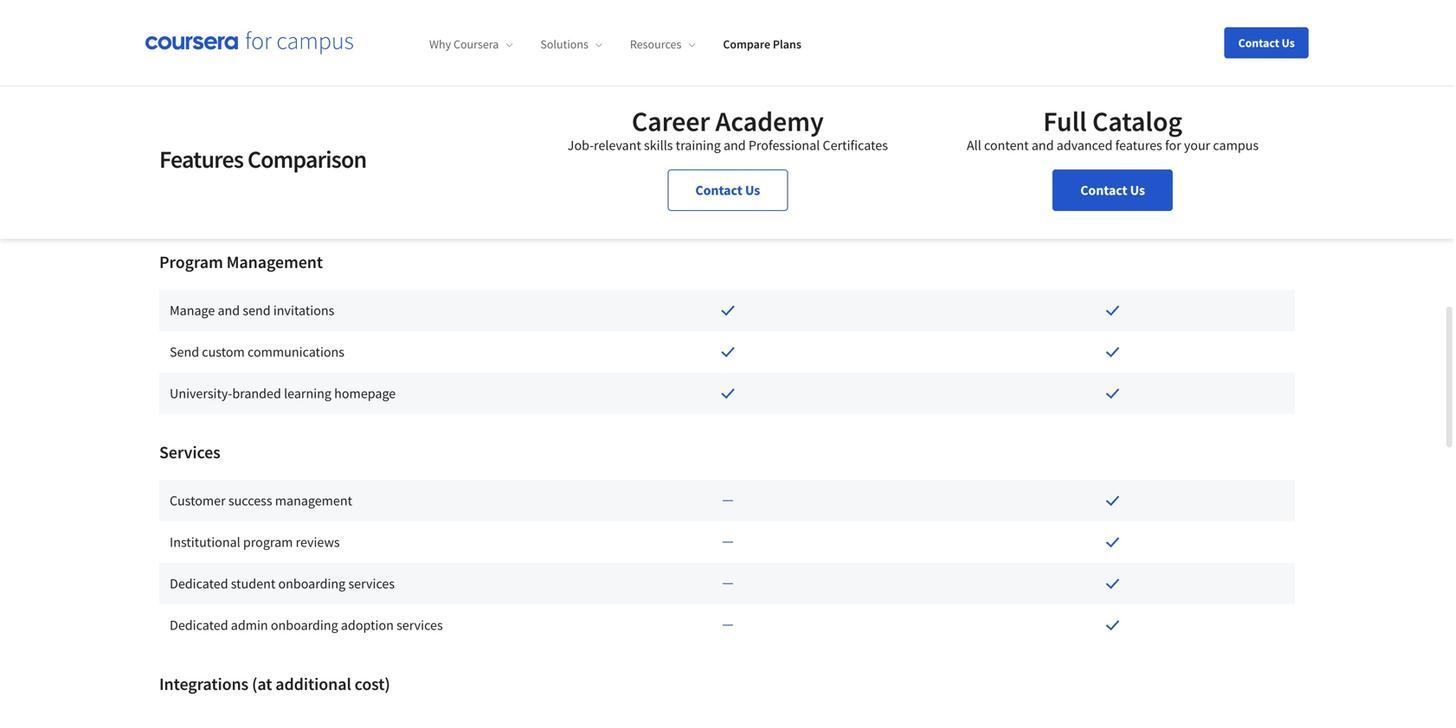 Task type: describe. For each thing, give the bounding box(es) containing it.
onboarding for services
[[278, 576, 346, 593]]

manage and send invitations
[[170, 302, 334, 319]]

track actual skills learned, proficiency, and time to mastery
[[170, 153, 511, 171]]

and inside career academy job-relevant skills training and professional certificates
[[724, 137, 746, 154]]

send custom communications
[[170, 344, 345, 361]]

certificates
[[823, 137, 888, 154]]

contact us button
[[1225, 27, 1309, 58]]

comparison
[[247, 144, 367, 174]]

0 horizontal spatial us
[[745, 182, 760, 199]]

management
[[226, 251, 323, 273]]

mastery
[[464, 153, 511, 171]]

contact for 2nd contact us link from the right
[[696, 182, 743, 199]]

integrations
[[159, 674, 249, 696]]

program
[[159, 251, 223, 273]]

university-
[[170, 385, 232, 403]]

your
[[1184, 137, 1211, 154]]

all
[[967, 137, 982, 154]]

program management
[[159, 251, 323, 273]]

contact us for 1st contact us link from the right
[[1081, 182, 1145, 199]]

dedicated student onboarding services
[[170, 576, 395, 593]]

proficiency,
[[325, 153, 392, 171]]

catalog
[[1093, 104, 1183, 139]]

full catalog all content and advanced features for your campus
[[967, 104, 1259, 154]]

invitations
[[273, 302, 334, 319]]

success
[[228, 493, 272, 510]]

custom
[[202, 344, 245, 361]]

adoption
[[341, 617, 394, 635]]

plans
[[773, 37, 802, 52]]

0 horizontal spatial skills
[[243, 153, 271, 171]]

send
[[170, 344, 199, 361]]

send
[[243, 302, 271, 319]]

program
[[243, 534, 293, 551]]

institutional program reviews
[[170, 534, 340, 551]]

for
[[1165, 137, 1182, 154]]

and inside the full catalog all content and advanced features for your campus
[[1032, 137, 1054, 154]]

resources link
[[630, 37, 695, 52]]

dedicated admin onboarding adoption services
[[170, 617, 443, 635]]

coursera
[[454, 37, 499, 52]]

advanced
[[1057, 137, 1113, 154]]

student
[[231, 576, 276, 593]]

manage
[[170, 302, 215, 319]]

career academy job-relevant skills training and professional certificates
[[568, 104, 888, 154]]

reviews
[[296, 534, 340, 551]]

academy
[[716, 104, 824, 139]]

1 horizontal spatial us
[[1130, 182, 1145, 199]]

admin
[[231, 617, 268, 635]]

university-branded learning homepage
[[170, 385, 396, 403]]

1 contact us link from the left
[[668, 170, 788, 211]]

track
[[170, 153, 201, 171]]

dedicated for dedicated student onboarding services
[[170, 576, 228, 593]]

contact us for contact us button
[[1239, 35, 1295, 51]]

professional
[[749, 137, 820, 154]]

contact us for 2nd contact us link from the right
[[696, 182, 760, 199]]

training
[[676, 137, 721, 154]]

institutional
[[170, 534, 240, 551]]

dedicated for dedicated admin onboarding adoption services
[[170, 617, 228, 635]]

why coursera
[[429, 37, 499, 52]]

job-
[[568, 137, 594, 154]]

0 vertical spatial services
[[348, 576, 395, 593]]

coursera for campus image
[[145, 31, 353, 55]]

to
[[449, 153, 461, 171]]

compare
[[723, 37, 771, 52]]



Task type: locate. For each thing, give the bounding box(es) containing it.
contact us inside button
[[1239, 35, 1295, 51]]

skills inside career academy job-relevant skills training and professional certificates
[[644, 137, 673, 154]]

onboarding down dedicated student onboarding services in the bottom left of the page
[[271, 617, 338, 635]]

contact us link down features
[[1053, 170, 1173, 211]]

and right 'training'
[[724, 137, 746, 154]]

skills left 'training'
[[644, 137, 673, 154]]

skills right actual
[[243, 153, 271, 171]]

dedicated
[[170, 576, 228, 593], [170, 617, 228, 635]]

contact for contact us button
[[1239, 35, 1280, 51]]

us
[[1282, 35, 1295, 51], [745, 182, 760, 199], [1130, 182, 1145, 199]]

and left send in the top of the page
[[218, 302, 240, 319]]

cost)
[[355, 674, 390, 696]]

services up the adoption at the left bottom
[[348, 576, 395, 593]]

services right the adoption at the left bottom
[[397, 617, 443, 635]]

0 horizontal spatial contact
[[696, 182, 743, 199]]

contact us link down 'training'
[[668, 170, 788, 211]]

2 horizontal spatial contact
[[1239, 35, 1280, 51]]

contact
[[1239, 35, 1280, 51], [696, 182, 743, 199], [1081, 182, 1128, 199]]

and left time
[[395, 153, 417, 171]]

career
[[632, 104, 710, 139]]

2 contact us link from the left
[[1053, 170, 1173, 211]]

additional
[[276, 674, 351, 696]]

full
[[1043, 104, 1087, 139]]

features comparison
[[159, 144, 367, 174]]

1 horizontal spatial contact
[[1081, 182, 1128, 199]]

solutions link
[[541, 37, 602, 52]]

homepage
[[334, 385, 396, 403]]

campus
[[1213, 137, 1259, 154]]

learned,
[[274, 153, 322, 171]]

1 dedicated from the top
[[170, 576, 228, 593]]

why coursera link
[[429, 37, 513, 52]]

compare plans link
[[723, 37, 802, 52]]

0 vertical spatial onboarding
[[278, 576, 346, 593]]

0 vertical spatial dedicated
[[170, 576, 228, 593]]

us inside button
[[1282, 35, 1295, 51]]

communications
[[248, 344, 345, 361]]

contact us link
[[668, 170, 788, 211], [1053, 170, 1173, 211]]

management
[[275, 493, 352, 510]]

onboarding up dedicated admin onboarding adoption services at the bottom of page
[[278, 576, 346, 593]]

1 horizontal spatial contact us
[[1081, 182, 1145, 199]]

1 horizontal spatial services
[[397, 617, 443, 635]]

services
[[348, 576, 395, 593], [397, 617, 443, 635]]

skills
[[644, 137, 673, 154], [243, 153, 271, 171]]

resources
[[630, 37, 682, 52]]

customer success management
[[170, 493, 352, 510]]

actual
[[204, 153, 240, 171]]

solutions
[[541, 37, 589, 52]]

contact inside button
[[1239, 35, 1280, 51]]

branded
[[232, 385, 281, 403]]

onboarding for adoption
[[271, 617, 338, 635]]

and right content at right
[[1032, 137, 1054, 154]]

relevant
[[594, 137, 641, 154]]

integrations (at additional cost)
[[159, 674, 390, 696]]

1 vertical spatial dedicated
[[170, 617, 228, 635]]

contact for 1st contact us link from the right
[[1081, 182, 1128, 199]]

customer
[[170, 493, 226, 510]]

onboarding
[[278, 576, 346, 593], [271, 617, 338, 635]]

learning
[[284, 385, 332, 403]]

1 vertical spatial services
[[397, 617, 443, 635]]

0 horizontal spatial services
[[348, 576, 395, 593]]

2 dedicated from the top
[[170, 617, 228, 635]]

0 horizontal spatial contact us
[[696, 182, 760, 199]]

1 vertical spatial onboarding
[[271, 617, 338, 635]]

services
[[159, 442, 220, 464]]

why
[[429, 37, 451, 52]]

features
[[159, 144, 243, 174]]

2 horizontal spatial us
[[1282, 35, 1295, 51]]

content
[[984, 137, 1029, 154]]

compare plans
[[723, 37, 802, 52]]

time
[[420, 153, 446, 171]]

dedicated left admin
[[170, 617, 228, 635]]

dedicated down institutional on the left bottom
[[170, 576, 228, 593]]

1 horizontal spatial skills
[[644, 137, 673, 154]]

features
[[1116, 137, 1163, 154]]

contact us
[[1239, 35, 1295, 51], [696, 182, 760, 199], [1081, 182, 1145, 199]]

and
[[724, 137, 746, 154], [1032, 137, 1054, 154], [395, 153, 417, 171], [218, 302, 240, 319]]

(at
[[252, 674, 272, 696]]

0 horizontal spatial contact us link
[[668, 170, 788, 211]]

1 horizontal spatial contact us link
[[1053, 170, 1173, 211]]

2 horizontal spatial contact us
[[1239, 35, 1295, 51]]



Task type: vqa. For each thing, say whether or not it's contained in the screenshot.
MANAGE
yes



